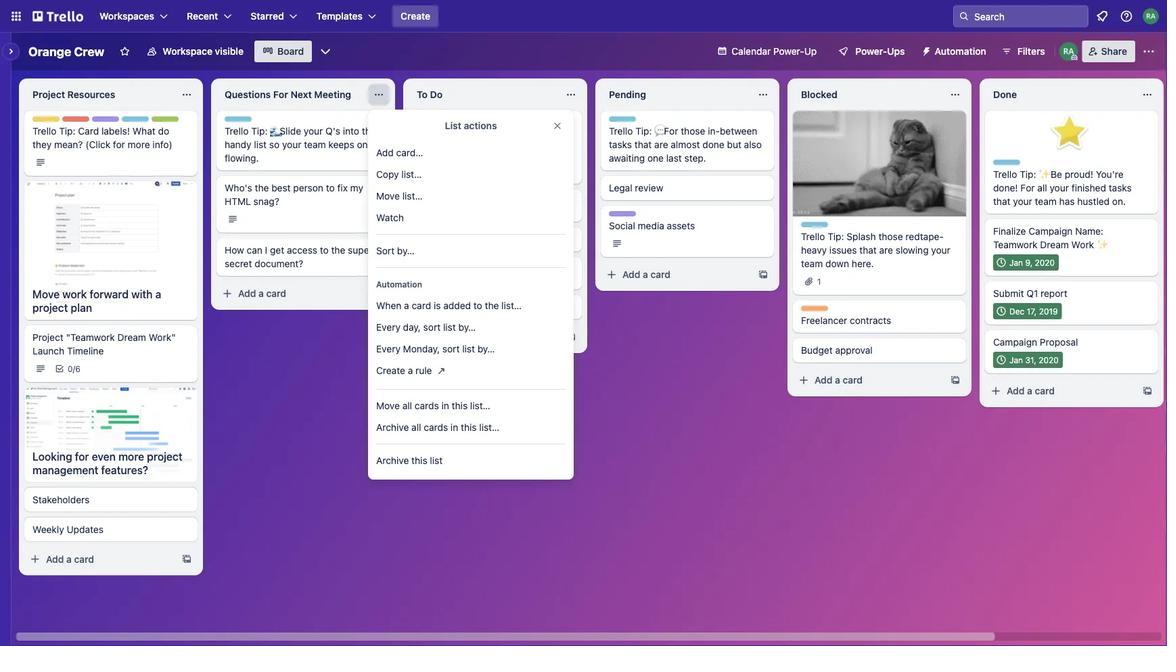 Task type: vqa. For each thing, say whether or not it's contained in the screenshot.
by… to the middle
yes



Task type: describe. For each thing, give the bounding box(es) containing it.
you're
[[1097, 169, 1124, 180]]

sketch site banner link
[[417, 203, 574, 217]]

add card… link
[[368, 142, 574, 164]]

team inside trello tip trello tip: ✨ be proud! you're done! for all your finished tasks that your team has hustled on.
[[1036, 196, 1057, 207]]

questions
[[225, 89, 271, 100]]

add for pending
[[623, 269, 641, 280]]

design for sketch
[[417, 196, 444, 205]]

open information menu image
[[1121, 9, 1134, 23]]

🌊slide
[[270, 126, 301, 137]]

2 sketch from the top
[[417, 302, 447, 313]]

move for move list…
[[376, 191, 400, 202]]

campaign proposal link
[[994, 336, 1151, 349]]

for inside looking for even more project management features?
[[75, 450, 89, 463]]

sketch inside design team sketch site banner
[[417, 204, 447, 215]]

that inside 'trello tip trello tip: this is where assigned tasks live so that your team can see who's working on what and when it's due.'
[[473, 139, 490, 150]]

calendar power-up link
[[709, 41, 826, 62]]

trello tip: 🌊slide your q's into this handy list so your team keeps on flowing. link
[[225, 125, 382, 165]]

those for slowing
[[879, 231, 904, 242]]

create for create
[[401, 10, 431, 22]]

share button
[[1083, 41, 1136, 62]]

priority design team
[[62, 117, 142, 127]]

launch
[[32, 346, 64, 357]]

done
[[703, 139, 725, 150]]

Project Resources text field
[[24, 84, 173, 106]]

next
[[291, 89, 312, 100]]

ruby anderson (rubyanderson7) image
[[1060, 42, 1079, 61]]

add for blocked
[[815, 375, 833, 386]]

"teamwork
[[66, 332, 115, 343]]

curate customer list
[[417, 272, 505, 283]]

sm image
[[916, 41, 935, 60]]

updates
[[67, 524, 104, 535]]

legal review
[[609, 182, 664, 194]]

that inside trello tip trello tip: splash those redtape- heavy issues that are slowing your team down here.
[[860, 245, 877, 256]]

tip: inside trello tip trello tip: splash those redtape- heavy issues that are slowing your team down here.
[[828, 231, 845, 242]]

trello tip: ✨ be proud! you're done! for all your finished tasks that your team has hustled on. link
[[994, 168, 1151, 209]]

assigned
[[523, 126, 562, 137]]

color: red, title: "priority" element
[[62, 116, 91, 127]]

jan 31, 2020
[[1010, 355, 1059, 365]]

1 vertical spatial campaign
[[994, 337, 1038, 348]]

project "teamwork dream work" launch timeline
[[32, 332, 176, 357]]

move all cards in this list… link
[[368, 395, 574, 417]]

add up copy
[[376, 147, 394, 158]]

Dec 17, 2019 checkbox
[[994, 303, 1063, 320]]

last
[[667, 153, 682, 164]]

priority
[[62, 117, 91, 127]]

Questions For Next Meeting text field
[[217, 84, 366, 106]]

name:
[[1076, 226, 1104, 237]]

list right "customer"
[[493, 272, 505, 283]]

project "teamwork dream work" launch timeline link
[[32, 331, 190, 358]]

has
[[1060, 196, 1075, 207]]

starred
[[251, 10, 284, 22]]

move work forward with a project plan link
[[24, 282, 198, 320]]

recent button
[[179, 5, 240, 27]]

who's
[[225, 182, 252, 194]]

archive all cards in this list…
[[376, 422, 500, 433]]

a inside move work forward with a project plan
[[155, 288, 161, 301]]

list… right "teamy
[[502, 300, 522, 311]]

calendar power-up
[[732, 46, 817, 57]]

filters button
[[998, 41, 1050, 62]]

social media assets link
[[609, 219, 766, 233]]

get
[[270, 245, 284, 256]]

a for project resources
[[66, 554, 72, 565]]

workspace
[[163, 46, 213, 57]]

more inside looking for even more project management features?
[[119, 450, 144, 463]]

power- inside button
[[856, 46, 888, 57]]

watch
[[376, 212, 404, 223]]

move for move work forward with a project plan
[[32, 288, 60, 301]]

stakeholders link
[[32, 493, 190, 507]]

add for done
[[1007, 386, 1025, 397]]

that inside trello tip trello tip: 💬for those in-between tasks that are almost done but also awaiting one last step.
[[635, 139, 652, 150]]

sort for monday,
[[443, 344, 460, 355]]

list down every day, sort list by… link
[[463, 344, 475, 355]]

card for done
[[1036, 386, 1056, 397]]

add a card button for project resources
[[24, 549, 176, 570]]

color: purple, title: "design team" element for social media assets
[[609, 211, 660, 221]]

media
[[638, 220, 665, 232]]

this member is an admin of this board. image
[[1072, 55, 1078, 61]]

starred button
[[243, 5, 306, 27]]

email
[[436, 234, 460, 245]]

every monday, sort list by… link
[[368, 339, 574, 360]]

banner
[[468, 204, 498, 215]]

submit q1 report link
[[994, 287, 1151, 301]]

project for project "teamwork dream work" launch timeline
[[32, 332, 63, 343]]

so inside trello tip trello tip: 🌊slide your q's into this handy list so your team keeps on flowing.
[[269, 139, 280, 150]]

list… down move all cards in this list… link
[[480, 422, 500, 433]]

campaign inside finalize campaign name: teamwork dream work ✨
[[1029, 226, 1073, 237]]

color: sky, title: "trello tip" element for trello tip: 💬for those in-between tasks that are almost done but also awaiting one last step.
[[609, 116, 646, 127]]

list down archive all cards in this list…
[[430, 455, 443, 466]]

meeting
[[314, 89, 351, 100]]

dec
[[1010, 307, 1025, 316]]

live
[[443, 139, 457, 150]]

trello tip trello tip: this is where assigned tasks live so that your team can see who's working on what and when it's due.
[[417, 117, 573, 177]]

trello tip: 💬for those in-between tasks that are almost done but also awaiting one last step. link
[[609, 125, 766, 165]]

list actions
[[445, 120, 497, 131]]

trello inside trello tip: card labels! what do they mean? (click for more info)
[[32, 126, 56, 137]]

tip: for trello tip: this is where assigned tasks live so that your team can see who's working on what and when it's due.
[[444, 126, 460, 137]]

copy list…
[[376, 169, 422, 180]]

to
[[417, 89, 428, 100]]

calendar
[[732, 46, 771, 57]]

1 power- from the left
[[774, 46, 805, 57]]

card up every day, sort list by…
[[412, 300, 431, 311]]

how can i get access to the super secret document? link
[[225, 244, 382, 271]]

list… up archive all cards in this list… link
[[470, 400, 491, 412]]

move for move all cards in this list…
[[376, 400, 400, 412]]

done
[[994, 89, 1018, 100]]

tasks inside trello tip trello tip: ✨ be proud! you're done! for all your finished tasks that your team has hustled on.
[[1109, 182, 1133, 194]]

that inside trello tip trello tip: ✨ be proud! you're done! for all your finished tasks that your team has hustled on.
[[994, 196, 1011, 207]]

1 vertical spatial create from template… image
[[374, 288, 385, 299]]

add for project resources
[[46, 554, 64, 565]]

are for slowing
[[880, 245, 894, 256]]

color: yellow, title: "copy request" element
[[32, 116, 60, 122]]

add for questions for next meeting
[[238, 288, 256, 299]]

in for move all cards in this list…
[[442, 400, 449, 412]]

features?
[[101, 464, 148, 477]]

curate customer list link
[[417, 271, 574, 284]]

Pending text field
[[601, 84, 750, 106]]

a left rule
[[408, 365, 413, 376]]

tip for trello tip: this is where assigned tasks live so that your team can see who's working on what and when it's due.
[[441, 117, 453, 127]]

Board name text field
[[22, 41, 111, 62]]

social
[[609, 220, 636, 232]]

0 vertical spatial design
[[92, 117, 119, 127]]

Jan 31, 2020 checkbox
[[994, 352, 1063, 368]]

sort by…
[[376, 245, 415, 257]]

dreamy"
[[502, 302, 540, 313]]

trello tip: card labels! what do they mean? (click for more info) link
[[32, 125, 190, 152]]

add for to do
[[431, 331, 449, 343]]

your down done!
[[1014, 196, 1033, 207]]

who's
[[417, 153, 443, 164]]

are for almost
[[655, 139, 669, 150]]

to do
[[417, 89, 443, 100]]

issues
[[830, 245, 857, 256]]

a right when
[[404, 300, 409, 311]]

heavy
[[802, 245, 827, 256]]

legal
[[609, 182, 633, 194]]

list… down card…
[[402, 169, 422, 180]]

✨ inside finalize campaign name: teamwork dream work ✨
[[1097, 239, 1107, 251]]

move work forward with a project plan
[[32, 288, 161, 314]]

color: sky, title: "trello tip" element for trello tip: this is where assigned tasks live so that your team can see who's working on what and when it's due.
[[417, 116, 453, 127]]

archive for archive all cards in this list…
[[376, 422, 409, 433]]

a for pending
[[643, 269, 649, 280]]

trello tip trello tip: 🌊slide your q's into this handy list so your team keeps on flowing.
[[225, 117, 378, 164]]

finalize
[[994, 226, 1027, 237]]

trello tip: splash those redtape- heavy issues that are slowing your team down here. link
[[802, 230, 959, 271]]

project resources
[[32, 89, 115, 100]]

add a card for project resources
[[46, 554, 94, 565]]

info)
[[153, 139, 172, 150]]

tip: inside trello tip: card labels! what do they mean? (click for more info)
[[59, 126, 75, 137]]

every for every day, sort list by…
[[376, 322, 401, 333]]

for inside trello tip trello tip: ✨ be proud! you're done! for all your finished tasks that your team has hustled on.
[[1021, 182, 1036, 194]]

the up every day, sort list by… link
[[450, 302, 464, 313]]

by… for monday,
[[478, 344, 495, 355]]

star image
[[1049, 111, 1092, 154]]

color: orange, title: "one more step" element for freelancer
[[802, 306, 829, 311]]

this down move all cards in this list… link
[[461, 422, 477, 433]]

add a card button for questions for next meeting
[[217, 283, 368, 305]]

tip: for trello tip: 💬for those in-between tasks that are almost done but also awaiting one last step.
[[636, 126, 652, 137]]

team for sketch
[[446, 196, 467, 205]]

team for redtape-
[[802, 258, 823, 269]]

all for move all cards in this list…
[[403, 400, 412, 412]]

templates button
[[309, 5, 385, 27]]

create for create a rule
[[376, 365, 406, 376]]

teamwork
[[994, 239, 1038, 251]]

ruby anderson (rubyanderson7) image
[[1144, 8, 1160, 24]]

0 notifications image
[[1095, 8, 1111, 24]]

Done text field
[[986, 84, 1135, 106]]

card for to do
[[459, 331, 479, 343]]

a for blocked
[[836, 375, 841, 386]]

archive this list
[[376, 455, 443, 466]]

your left q's
[[304, 126, 323, 137]]

your down 🌊slide
[[282, 139, 302, 150]]

every day, sort list by… link
[[368, 317, 574, 339]]

curate
[[417, 272, 446, 283]]

add a card button for pending
[[601, 264, 753, 286]]

budget approval
[[802, 345, 873, 356]]

tasks for that
[[609, 139, 632, 150]]

those for almost
[[681, 126, 706, 137]]

redtape-
[[906, 231, 944, 242]]

questions for next meeting
[[225, 89, 351, 100]]

timeline
[[67, 346, 104, 357]]

color: sky, title: "trello tip" element for trello tip: splash those redtape- heavy issues that are slowing your team down here.
[[802, 222, 838, 232]]

color: sky, title: "trello tip" element for trello tip: ✨ be proud! you're done! for all your finished tasks that your team has hustled on.
[[994, 160, 1030, 170]]

create a rule
[[376, 365, 432, 376]]



Task type: locate. For each thing, give the bounding box(es) containing it.
legal review link
[[609, 181, 766, 195]]

sort for day,
[[424, 322, 441, 333]]

create from template… image
[[758, 269, 769, 280], [374, 288, 385, 299], [181, 554, 192, 565]]

monday,
[[403, 344, 440, 355]]

even
[[92, 450, 116, 463]]

i
[[265, 245, 268, 256]]

2020 right "9,"
[[1036, 258, 1056, 267]]

drafts
[[462, 234, 488, 245]]

2 vertical spatial team
[[639, 212, 660, 221]]

are inside trello tip trello tip: splash those redtape- heavy issues that are slowing your team down here.
[[880, 245, 894, 256]]

this inside trello tip trello tip: 🌊slide your q's into this handy list so your team keeps on flowing.
[[362, 126, 378, 137]]

2020 inside jan 31, 2020 option
[[1039, 355, 1059, 365]]

star or unstar board image
[[119, 46, 130, 57]]

add a card button for blocked
[[793, 370, 945, 391]]

0 horizontal spatial is
[[434, 300, 441, 311]]

card down when a card is added to the list… link
[[459, 331, 479, 343]]

color: sky, title: "trello tip" element
[[122, 116, 158, 127], [225, 116, 261, 127], [417, 116, 453, 127], [609, 116, 646, 127], [994, 160, 1030, 170], [802, 222, 838, 232]]

team inside trello tip trello tip: 🌊slide your q's into this handy list so your team keeps on flowing.
[[304, 139, 326, 150]]

can inside 'trello tip trello tip: this is where assigned tasks live so that your team can see who's working on what and when it's due.'
[[539, 139, 555, 150]]

move left work
[[32, 288, 60, 301]]

forward
[[90, 288, 129, 301]]

1 vertical spatial for
[[1021, 182, 1036, 194]]

0 vertical spatial more
[[128, 139, 150, 150]]

all down create a rule
[[403, 400, 412, 412]]

create from template… image for legal review
[[758, 269, 769, 280]]

be
[[1051, 169, 1063, 180]]

workspace visible
[[163, 46, 244, 57]]

1 vertical spatial cards
[[424, 422, 448, 433]]

tip: inside trello tip trello tip: ✨ be proud! you're done! for all your finished tasks that your team has hustled on.
[[1020, 169, 1037, 180]]

card for blocked
[[843, 375, 863, 386]]

your down be
[[1050, 182, 1070, 194]]

2 horizontal spatial team
[[639, 212, 660, 221]]

best
[[272, 182, 291, 194]]

0 vertical spatial 2020
[[1036, 258, 1056, 267]]

1 vertical spatial color: purple, title: "design team" element
[[417, 195, 467, 205]]

1 vertical spatial sketch
[[417, 302, 447, 313]]

add a card for questions for next meeting
[[238, 288, 286, 299]]

rule
[[416, 365, 432, 376]]

card for project resources
[[74, 554, 94, 565]]

0 vertical spatial on
[[357, 139, 368, 150]]

a for done
[[1028, 386, 1033, 397]]

1 so from the left
[[269, 139, 280, 150]]

1 horizontal spatial can
[[539, 139, 555, 150]]

share
[[1102, 46, 1128, 57]]

is right this
[[484, 126, 491, 137]]

1 horizontal spatial in
[[451, 422, 459, 433]]

is left added
[[434, 300, 441, 311]]

a down the media on the right top of page
[[643, 269, 649, 280]]

1 horizontal spatial ✨
[[1097, 239, 1107, 251]]

1 every from the top
[[376, 322, 401, 333]]

are
[[655, 139, 669, 150], [880, 245, 894, 256]]

tip for trello tip: 💬for those in-between tasks that are almost done but also awaiting one last step.
[[633, 117, 646, 127]]

campaign proposal
[[994, 337, 1079, 348]]

a down weekly updates
[[66, 554, 72, 565]]

the up snag?
[[255, 182, 269, 194]]

to for how can i get access to the super secret document?
[[320, 245, 329, 256]]

orange
[[28, 44, 71, 59]]

color: orange, title: "one more step" element up freelancer
[[802, 306, 829, 311]]

1 vertical spatial color: orange, title: "one more step" element
[[802, 306, 829, 311]]

0 horizontal spatial can
[[247, 245, 263, 256]]

those up slowing
[[879, 231, 904, 242]]

cards for archive
[[424, 422, 448, 433]]

2 so from the left
[[460, 139, 470, 150]]

the
[[255, 182, 269, 194], [331, 245, 346, 256], [485, 300, 499, 311], [450, 302, 464, 313]]

it's
[[417, 166, 430, 177]]

1 horizontal spatial is
[[484, 126, 491, 137]]

workspace visible button
[[138, 41, 252, 62]]

2 vertical spatial to
[[474, 300, 483, 311]]

team down q's
[[304, 139, 326, 150]]

design inside design team sketch site banner
[[417, 196, 444, 205]]

review
[[635, 182, 664, 194]]

team down heavy
[[802, 258, 823, 269]]

1 vertical spatial move
[[32, 288, 60, 301]]

a for questions for next meeting
[[259, 288, 264, 299]]

2 vertical spatial design
[[609, 212, 636, 221]]

color: sky, title: "trello tip" element for trello tip: 🌊slide your q's into this handy list so your team keeps on flowing.
[[225, 116, 261, 127]]

project inside looking for even more project management features?
[[147, 450, 183, 463]]

this up archive all cards in this list… link
[[452, 400, 468, 412]]

1 vertical spatial automation
[[376, 280, 422, 289]]

color: purple, title: "design team" element for sketch site banner
[[417, 195, 467, 205]]

tip: inside trello tip trello tip: 💬for those in-between tasks that are almost done but also awaiting one last step.
[[636, 126, 652, 137]]

a up every monday, sort list by…
[[451, 331, 456, 343]]

so inside 'trello tip trello tip: this is where assigned tasks live so that your team can see who's working on what and when it's due.'
[[460, 139, 470, 150]]

1 vertical spatial jan
[[1010, 355, 1024, 365]]

1 vertical spatial create
[[376, 365, 406, 376]]

0 horizontal spatial power-
[[774, 46, 805, 57]]

more inside trello tip: card labels! what do they mean? (click for more info)
[[128, 139, 150, 150]]

are inside trello tip trello tip: 💬for those in-between tasks that are almost done but also awaiting one last step.
[[655, 139, 669, 150]]

team for social
[[639, 212, 660, 221]]

project for project resources
[[32, 89, 65, 100]]

that down done!
[[994, 196, 1011, 207]]

dec 17, 2019
[[1010, 307, 1059, 316]]

2 horizontal spatial tasks
[[1109, 182, 1133, 194]]

1 horizontal spatial are
[[880, 245, 894, 256]]

color: orange, title: "one more step" element
[[417, 263, 444, 268], [802, 306, 829, 311]]

list down when a card is added to the list…
[[443, 322, 456, 333]]

to inside how can i get access to the super secret document?
[[320, 245, 329, 256]]

team up and
[[515, 139, 536, 150]]

1 horizontal spatial team
[[446, 196, 467, 205]]

that up "one"
[[635, 139, 652, 150]]

2 horizontal spatial create from template… image
[[758, 269, 769, 280]]

add a card for blocked
[[815, 375, 863, 386]]

2 project from the top
[[32, 332, 63, 343]]

a
[[643, 269, 649, 280], [155, 288, 161, 301], [259, 288, 264, 299], [404, 300, 409, 311], [451, 331, 456, 343], [408, 365, 413, 376], [836, 375, 841, 386], [1028, 386, 1033, 397], [66, 554, 72, 565]]

for inside trello tip: card labels! what do they mean? (click for more info)
[[113, 139, 125, 150]]

super
[[348, 245, 373, 256]]

tasks
[[417, 139, 440, 150], [609, 139, 632, 150], [1109, 182, 1133, 194]]

in
[[442, 400, 449, 412], [451, 422, 459, 433]]

your down redtape-
[[932, 245, 951, 256]]

so down 🌊slide
[[269, 139, 280, 150]]

2020 for proposal
[[1039, 355, 1059, 365]]

those inside trello tip trello tip: 💬for those in-between tasks that are almost done but also awaiting one last step.
[[681, 126, 706, 137]]

your inside 'trello tip trello tip: this is where assigned tasks live so that your team can see who's working on what and when it's due.'
[[493, 139, 512, 150]]

2 horizontal spatial design
[[609, 212, 636, 221]]

add down weekly
[[46, 554, 64, 565]]

automation button
[[916, 41, 995, 62]]

0 vertical spatial sort
[[424, 322, 441, 333]]

1 horizontal spatial design
[[417, 196, 444, 205]]

card down updates
[[74, 554, 94, 565]]

project down work
[[32, 302, 68, 314]]

1 horizontal spatial so
[[460, 139, 470, 150]]

campaign down has
[[1029, 226, 1073, 237]]

jan inside jan 31, 2020 option
[[1010, 355, 1024, 365]]

add a card button down document?
[[217, 283, 368, 305]]

1 horizontal spatial sort
[[443, 344, 460, 355]]

0 vertical spatial dream
[[1041, 239, 1070, 251]]

day,
[[403, 322, 421, 333]]

tip: left 💬for
[[636, 126, 652, 137]]

add a card button down assets
[[601, 264, 753, 286]]

your inside trello tip trello tip: splash those redtape- heavy issues that are slowing your team down here.
[[932, 245, 951, 256]]

cards inside archive all cards in this list… link
[[424, 422, 448, 433]]

0 horizontal spatial project
[[32, 302, 68, 314]]

add a card down 31,
[[1007, 386, 1056, 397]]

1 archive from the top
[[376, 422, 409, 433]]

project inside 'project "teamwork dream work" launch timeline'
[[32, 332, 63, 343]]

customize views image
[[319, 45, 333, 58]]

to left fix
[[326, 182, 335, 194]]

looking for even more project management features? link
[[24, 445, 198, 482]]

color: orange, title: "one more step" element for curate
[[417, 263, 444, 268]]

sketch up every day, sort list by…
[[417, 302, 447, 313]]

0 vertical spatial create from template… image
[[758, 269, 769, 280]]

a for to do
[[451, 331, 456, 343]]

automation down search image
[[935, 46, 987, 57]]

all right done!
[[1038, 182, 1048, 194]]

design inside design team social media assets
[[609, 212, 636, 221]]

2 archive from the top
[[376, 455, 409, 466]]

add a card up every monday, sort list by…
[[431, 331, 479, 343]]

add a card button for to do
[[409, 326, 561, 348]]

are down 💬for
[[655, 139, 669, 150]]

every for every monday, sort list by…
[[376, 344, 401, 355]]

0 vertical spatial automation
[[935, 46, 987, 57]]

halp
[[152, 117, 170, 127]]

add a card button for done
[[986, 380, 1137, 402]]

move inside move work forward with a project plan
[[32, 288, 60, 301]]

archive for archive this list
[[376, 455, 409, 466]]

add a card for to do
[[431, 331, 479, 343]]

1 vertical spatial archive
[[376, 455, 409, 466]]

list inside trello tip trello tip: 🌊slide your q's into this handy list so your team keeps on flowing.
[[254, 139, 267, 150]]

1 horizontal spatial on
[[482, 153, 493, 164]]

secret
[[225, 258, 252, 269]]

tip for trello tip: 🌊slide your q's into this handy list so your team keeps on flowing.
[[249, 117, 261, 127]]

1 vertical spatial to
[[320, 245, 329, 256]]

fix
[[338, 182, 348, 194]]

2 vertical spatial color: purple, title: "design team" element
[[609, 211, 660, 221]]

Search field
[[970, 6, 1089, 26]]

for right done!
[[1021, 182, 1036, 194]]

1 vertical spatial is
[[434, 300, 441, 311]]

0 vertical spatial for
[[113, 139, 125, 150]]

2 horizontal spatial by…
[[478, 344, 495, 355]]

automation inside button
[[935, 46, 987, 57]]

on inside 'trello tip trello tip: this is where assigned tasks live so that your team can see who's working on what and when it's due.'
[[482, 153, 493, 164]]

primary element
[[0, 0, 1168, 32]]

cards inside move all cards in this list… link
[[415, 400, 439, 412]]

tip: left be
[[1020, 169, 1037, 180]]

project
[[32, 302, 68, 314], [147, 450, 183, 463]]

all inside trello tip trello tip: ✨ be proud! you're done! for all your finished tasks that your team has hustled on.
[[1038, 182, 1048, 194]]

add a card down document?
[[238, 288, 286, 299]]

copy
[[376, 169, 399, 180]]

can left i
[[247, 245, 263, 256]]

card for questions for next meeting
[[266, 288, 286, 299]]

power- up blocked text box
[[856, 46, 888, 57]]

0 horizontal spatial for
[[273, 89, 288, 100]]

tasks for live
[[417, 139, 440, 150]]

those inside trello tip trello tip: splash those redtape- heavy issues that are slowing your team down here.
[[879, 231, 904, 242]]

1 project from the top
[[32, 89, 65, 100]]

every
[[376, 322, 401, 333], [376, 344, 401, 355]]

create from template… image for move work forward with a project plan
[[181, 554, 192, 565]]

1 horizontal spatial for
[[1021, 182, 1036, 194]]

by… inside "sort by…" link
[[397, 245, 415, 257]]

trello
[[122, 117, 144, 127], [225, 117, 247, 127], [417, 117, 439, 127], [609, 117, 631, 127], [32, 126, 56, 137], [225, 126, 249, 137], [417, 126, 441, 137], [609, 126, 633, 137], [994, 160, 1016, 170], [994, 169, 1018, 180], [802, 223, 823, 232], [802, 231, 826, 242]]

for up management
[[75, 450, 89, 463]]

on.
[[1113, 196, 1127, 207]]

add a card for done
[[1007, 386, 1056, 397]]

is inside when a card is added to the list… link
[[434, 300, 441, 311]]

freelancer contracts link
[[802, 314, 959, 328]]

this right into
[[362, 126, 378, 137]]

show menu image
[[1143, 45, 1156, 58]]

team inside 'trello tip trello tip: this is where assigned tasks live so that your team can see who's working on what and when it's due.'
[[515, 139, 536, 150]]

tasks inside trello tip trello tip: 💬for those in-between tasks that are almost done but also awaiting one last step.
[[609, 139, 632, 150]]

9,
[[1026, 258, 1033, 267]]

tip inside trello tip trello tip: ✨ be proud! you're done! for all your finished tasks that your team has hustled on.
[[1018, 160, 1030, 170]]

0 vertical spatial ✨
[[1039, 169, 1049, 180]]

add down social
[[623, 269, 641, 280]]

1 vertical spatial project
[[147, 450, 183, 463]]

font
[[542, 302, 562, 313]]

create inside button
[[401, 10, 431, 22]]

in for archive all cards in this list…
[[451, 422, 459, 433]]

tip: for trello tip: 🌊slide your q's into this handy list so your team keeps on flowing.
[[251, 126, 268, 137]]

for left the "next"
[[273, 89, 288, 100]]

the inside how can i get access to the super secret document?
[[331, 245, 346, 256]]

0 vertical spatial jan
[[1010, 258, 1024, 267]]

add down secret
[[238, 288, 256, 299]]

almost
[[671, 139, 700, 150]]

0 horizontal spatial team
[[121, 117, 142, 127]]

0 vertical spatial every
[[376, 322, 401, 333]]

add a card down weekly updates
[[46, 554, 94, 565]]

for inside text field
[[273, 89, 288, 100]]

tip inside trello tip trello tip: 🌊slide your q's into this handy list so your team keeps on flowing.
[[249, 117, 261, 127]]

project up features?
[[147, 450, 183, 463]]

list… down 'copy list…'
[[403, 191, 423, 202]]

2 horizontal spatial color: purple, title: "design team" element
[[609, 211, 660, 221]]

all for archive all cards in this list…
[[412, 422, 421, 433]]

0 horizontal spatial design
[[92, 117, 119, 127]]

color: purple, title: "design team" element
[[92, 116, 142, 127], [417, 195, 467, 205], [609, 211, 660, 221]]

the down curate customer list link
[[485, 300, 499, 311]]

more up features?
[[119, 450, 144, 463]]

1 vertical spatial those
[[879, 231, 904, 242]]

stakeholders
[[32, 494, 90, 505]]

by… inside every monday, sort list by… link
[[478, 344, 495, 355]]

1 vertical spatial every
[[376, 344, 401, 355]]

team right social
[[639, 212, 660, 221]]

proud!
[[1066, 169, 1094, 180]]

plan
[[71, 302, 92, 314]]

Blocked text field
[[793, 84, 942, 106]]

project inside move work forward with a project plan
[[32, 302, 68, 314]]

0 / 6
[[68, 364, 80, 374]]

1
[[818, 277, 822, 286]]

Jan 9, 2020 checkbox
[[994, 255, 1060, 271]]

dream left work"
[[117, 332, 146, 343]]

1 horizontal spatial for
[[113, 139, 125, 150]]

edit email drafts
[[417, 234, 488, 245]]

campaign up jan 31, 2020 option
[[994, 337, 1038, 348]]

create from template… image for budget approval
[[951, 375, 961, 386]]

0 vertical spatial archive
[[376, 422, 409, 433]]

1 vertical spatial design
[[417, 196, 444, 205]]

1 horizontal spatial color: purple, title: "design team" element
[[417, 195, 467, 205]]

are left slowing
[[880, 245, 894, 256]]

sketch left site
[[417, 204, 447, 215]]

by… for day,
[[459, 322, 476, 333]]

1 horizontal spatial create from template… image
[[951, 375, 961, 386]]

one
[[648, 153, 664, 164]]

working
[[445, 153, 480, 164]]

color: orange, title: "one more step" element up curate in the top of the page
[[417, 263, 444, 268]]

To Do text field
[[409, 84, 558, 106]]

by… down when a card is added to the list… link
[[459, 322, 476, 333]]

tip for trello tip: ✨ be proud! you're done! for all your finished tasks that your team has hustled on.
[[1018, 160, 1030, 170]]

card down document?
[[266, 288, 286, 299]]

team left has
[[1036, 196, 1057, 207]]

jan inside jan 9, 2020 option
[[1010, 258, 1024, 267]]

0 vertical spatial for
[[273, 89, 288, 100]]

tip:
[[59, 126, 75, 137], [251, 126, 268, 137], [444, 126, 460, 137], [636, 126, 652, 137], [1020, 169, 1037, 180], [828, 231, 845, 242]]

project up launch at the bottom
[[32, 332, 63, 343]]

tip
[[146, 117, 158, 127], [249, 117, 261, 127], [441, 117, 453, 127], [633, 117, 646, 127], [1018, 160, 1030, 170], [826, 223, 838, 232]]

0 horizontal spatial create from template… image
[[566, 332, 577, 343]]

can up when
[[539, 139, 555, 150]]

board
[[278, 46, 304, 57]]

in down move all cards in this list… link
[[451, 422, 459, 433]]

back to home image
[[32, 5, 83, 27]]

the left super
[[331, 245, 346, 256]]

create button
[[393, 5, 439, 27]]

proposal
[[1041, 337, 1079, 348]]

every up create a rule
[[376, 344, 401, 355]]

weekly updates link
[[32, 523, 190, 537]]

team for q's
[[304, 139, 326, 150]]

crew
[[74, 44, 104, 59]]

2 every from the top
[[376, 344, 401, 355]]

0 horizontal spatial color: purple, title: "design team" element
[[92, 116, 142, 127]]

jan for campaign
[[1010, 355, 1024, 365]]

archive all cards in this list… link
[[368, 417, 574, 439]]

tasks up awaiting in the top right of the page
[[609, 139, 632, 150]]

0 vertical spatial sketch
[[417, 204, 447, 215]]

team inside design team social media assets
[[639, 212, 660, 221]]

card…
[[396, 147, 423, 158]]

more down what
[[128, 139, 150, 150]]

31,
[[1026, 355, 1037, 365]]

"teamy
[[466, 302, 499, 313]]

dream left work
[[1041, 239, 1070, 251]]

0 vertical spatial is
[[484, 126, 491, 137]]

1 vertical spatial 2020
[[1039, 355, 1059, 365]]

on inside trello tip trello tip: 🌊slide your q's into this handy list so your team keeps on flowing.
[[357, 139, 368, 150]]

trello tip halp
[[122, 117, 170, 127]]

the inside who's the best person to fix my html snag?
[[255, 182, 269, 194]]

looking for even more project management features?
[[32, 450, 183, 477]]

design
[[92, 117, 119, 127], [417, 196, 444, 205], [609, 212, 636, 221]]

1 horizontal spatial tasks
[[609, 139, 632, 150]]

power- right calendar
[[774, 46, 805, 57]]

2 vertical spatial create from template… image
[[181, 554, 192, 565]]

card for pending
[[651, 269, 671, 280]]

to right access
[[320, 245, 329, 256]]

team inside trello tip trello tip: splash those redtape- heavy issues that are slowing your team down here.
[[802, 258, 823, 269]]

1 horizontal spatial color: orange, title: "one more step" element
[[802, 306, 829, 311]]

to for when a card is added to the list…
[[474, 300, 483, 311]]

add down jan 31, 2020 option
[[1007, 386, 1025, 397]]

0 vertical spatial by…
[[397, 245, 415, 257]]

can inside how can i get access to the super secret document?
[[247, 245, 263, 256]]

tip: up the live
[[444, 126, 460, 137]]

to inside who's the best person to fix my html snag?
[[326, 182, 335, 194]]

1 vertical spatial more
[[119, 450, 144, 463]]

0 horizontal spatial create from template… image
[[181, 554, 192, 565]]

color: lime, title: "halp" element
[[152, 116, 179, 127]]

0 horizontal spatial automation
[[376, 280, 422, 289]]

every inside every monday, sort list by… link
[[376, 344, 401, 355]]

every inside every day, sort list by… link
[[376, 322, 401, 333]]

cards for move
[[415, 400, 439, 412]]

archive up archive this list
[[376, 422, 409, 433]]

budget
[[802, 345, 833, 356]]

create from template… image for edit email drafts
[[566, 332, 577, 343]]

project inside project resources text field
[[32, 89, 65, 100]]

1 sketch from the top
[[417, 204, 447, 215]]

jan for finalize
[[1010, 258, 1024, 267]]

tip inside trello tip trello tip: 💬for those in-between tasks that are almost done but also awaiting one last step.
[[633, 117, 646, 127]]

team up the watch 'link'
[[446, 196, 467, 205]]

1 horizontal spatial dream
[[1041, 239, 1070, 251]]

move all cards in this list…
[[376, 400, 491, 412]]

sort by… link
[[368, 240, 574, 262]]

how
[[225, 245, 244, 256]]

team for where
[[515, 139, 536, 150]]

team left halp
[[121, 117, 142, 127]]

do
[[158, 126, 169, 137]]

tip: for trello tip: ✨ be proud! you're done! for all your finished tasks that your team has hustled on.
[[1020, 169, 1037, 180]]

that up here.
[[860, 245, 877, 256]]

0 vertical spatial team
[[121, 117, 142, 127]]

design team social media assets
[[609, 212, 695, 232]]

1 vertical spatial for
[[75, 450, 89, 463]]

by…
[[397, 245, 415, 257], [459, 322, 476, 333], [478, 344, 495, 355]]

add a card for pending
[[623, 269, 671, 280]]

cards up archive all cards in this list…
[[415, 400, 439, 412]]

by… inside every day, sort list by… link
[[459, 322, 476, 333]]

1 horizontal spatial by…
[[459, 322, 476, 333]]

tip inside trello tip trello tip: splash those redtape- heavy issues that are slowing your team down here.
[[826, 223, 838, 232]]

2 vertical spatial create from template… image
[[1143, 386, 1154, 397]]

2 jan from the top
[[1010, 355, 1024, 365]]

2 power- from the left
[[856, 46, 888, 57]]

1 horizontal spatial those
[[879, 231, 904, 242]]

sketch the "teamy dreamy" font
[[417, 302, 562, 313]]

dream inside finalize campaign name: teamwork dream work ✨
[[1041, 239, 1070, 251]]

1 jan from the top
[[1010, 258, 1024, 267]]

submit q1 report
[[994, 288, 1068, 299]]

jan left 31,
[[1010, 355, 1024, 365]]

0 vertical spatial those
[[681, 126, 706, 137]]

power-ups button
[[829, 41, 914, 62]]

0 vertical spatial campaign
[[1029, 226, 1073, 237]]

17,
[[1028, 307, 1037, 316]]

done!
[[994, 182, 1019, 194]]

2020 for campaign
[[1036, 258, 1056, 267]]

0 horizontal spatial for
[[75, 450, 89, 463]]

0 horizontal spatial tasks
[[417, 139, 440, 150]]

1 vertical spatial create from template… image
[[951, 375, 961, 386]]

who's the best person to fix my html snag? link
[[225, 181, 382, 209]]

0 vertical spatial all
[[1038, 182, 1048, 194]]

pending
[[609, 89, 647, 100]]

1 vertical spatial by…
[[459, 322, 476, 333]]

search image
[[959, 11, 970, 22]]

sketch the "teamy dreamy" font link
[[417, 301, 574, 314]]

list right handy
[[254, 139, 267, 150]]

0 vertical spatial create
[[401, 10, 431, 22]]

add a card button down "teamy
[[409, 326, 561, 348]]

tip: inside trello tip trello tip: 🌊slide your q's into this handy list so your team keeps on flowing.
[[251, 126, 268, 137]]

0 vertical spatial cards
[[415, 400, 439, 412]]

blocked
[[802, 89, 838, 100]]

1 horizontal spatial project
[[147, 450, 183, 463]]

tip: inside 'trello tip trello tip: this is where assigned tasks live so that your team can see who's working on what and when it's due.'
[[444, 126, 460, 137]]

see
[[557, 139, 573, 150]]

✨ inside trello tip trello tip: ✨ be proud! you're done! for all your finished tasks that your team has hustled on.
[[1039, 169, 1049, 180]]

move down create a rule
[[376, 400, 400, 412]]

add a card button down jan 31, 2020
[[986, 380, 1137, 402]]

all down 'move all cards in this list…'
[[412, 422, 421, 433]]

0 horizontal spatial are
[[655, 139, 669, 150]]

0 vertical spatial in
[[442, 400, 449, 412]]

dream inside 'project "teamwork dream work" launch timeline'
[[117, 332, 146, 343]]

sort down every day, sort list by… link
[[443, 344, 460, 355]]

down
[[826, 258, 850, 269]]

those up almost
[[681, 126, 706, 137]]

weekly
[[32, 524, 64, 535]]

0 vertical spatial color: purple, title: "design team" element
[[92, 116, 142, 127]]

on down into
[[357, 139, 368, 150]]

this down archive all cards in this list…
[[412, 455, 428, 466]]

those
[[681, 126, 706, 137], [879, 231, 904, 242]]

0 horizontal spatial by…
[[397, 245, 415, 257]]

also
[[745, 139, 762, 150]]

team inside design team sketch site banner
[[446, 196, 467, 205]]

0 horizontal spatial color: orange, title: "one more step" element
[[417, 263, 444, 268]]

a down 'budget approval'
[[836, 375, 841, 386]]

1 vertical spatial can
[[247, 245, 263, 256]]

2 vertical spatial all
[[412, 422, 421, 433]]

and
[[520, 153, 536, 164]]

create from template… image
[[566, 332, 577, 343], [951, 375, 961, 386], [1143, 386, 1154, 397]]

by… down every day, sort list by… link
[[478, 344, 495, 355]]

splash
[[847, 231, 877, 242]]

0 horizontal spatial on
[[357, 139, 368, 150]]

in up archive all cards in this list…
[[442, 400, 449, 412]]

design for social
[[609, 212, 636, 221]]

tip inside 'trello tip trello tip: this is where assigned tasks live so that your team can see who's working on what and when it's due.'
[[441, 117, 453, 127]]

2020 inside jan 9, 2020 option
[[1036, 258, 1056, 267]]

add a card button down weekly updates 'link'
[[24, 549, 176, 570]]

in-
[[708, 126, 720, 137]]

tasks inside 'trello tip trello tip: this is where assigned tasks live so that your team can see who's working on what and when it's due.'
[[417, 139, 440, 150]]

is inside 'trello tip trello tip: this is where assigned tasks live so that your team can see who's working on what and when it's due.'
[[484, 126, 491, 137]]

tip: up mean?
[[59, 126, 75, 137]]

0 vertical spatial move
[[376, 191, 400, 202]]

0 vertical spatial can
[[539, 139, 555, 150]]

when
[[538, 153, 562, 164]]

2 vertical spatial move
[[376, 400, 400, 412]]

power-ups
[[856, 46, 906, 57]]

visible
[[215, 46, 244, 57]]



